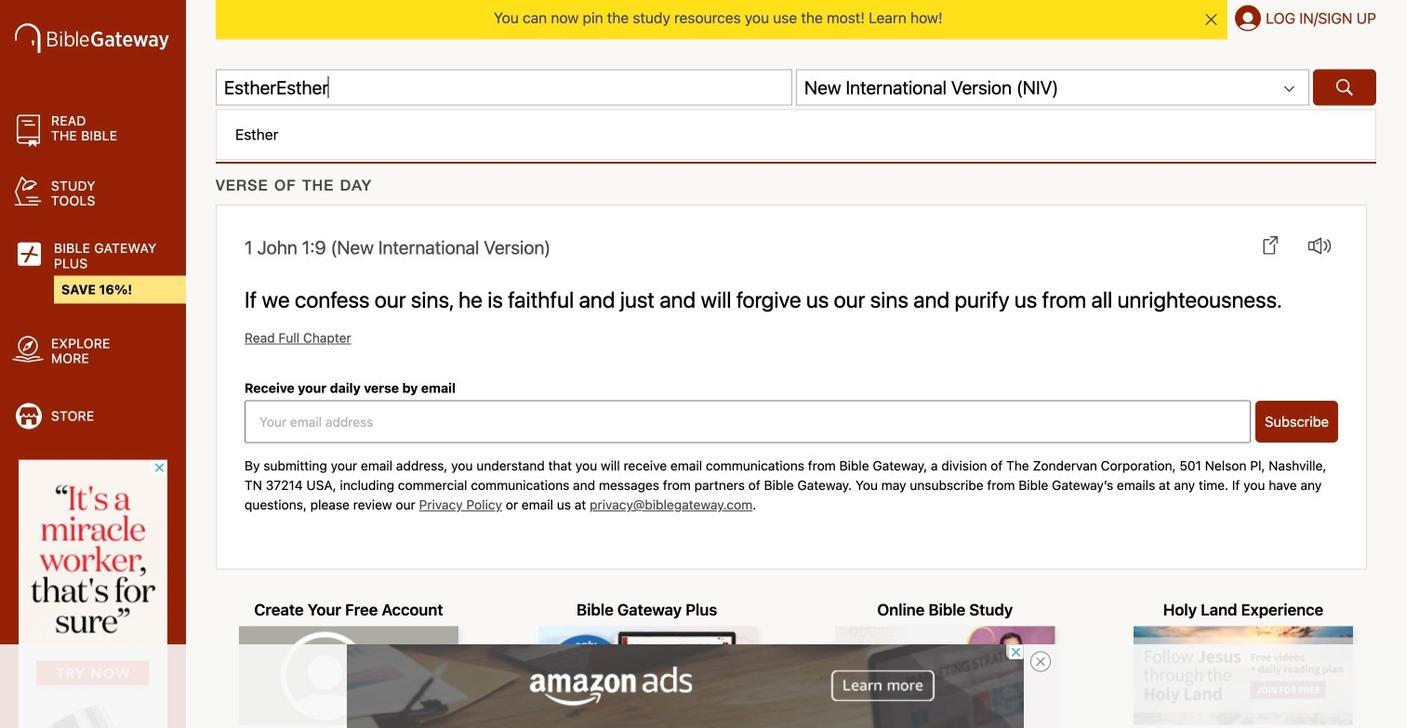 Task type: vqa. For each thing, say whether or not it's contained in the screenshot.
search box
yes



Task type: describe. For each thing, give the bounding box(es) containing it.
4 homepage block image image from the left
[[1134, 627, 1354, 725]]

user notice alert
[[186, 0, 1407, 39]]

search image
[[1334, 76, 1356, 99]]

Quick Search text field
[[216, 69, 793, 106]]



Task type: locate. For each thing, give the bounding box(es) containing it.
homepage block image image
[[239, 627, 459, 725], [537, 627, 757, 725], [836, 627, 1055, 725], [1134, 627, 1354, 725]]

2 homepage block image image from the left
[[537, 627, 757, 725]]

Your Email Address field
[[245, 401, 1251, 443]]

0 horizontal spatial advertisement element
[[19, 460, 167, 728]]

advertisement element
[[19, 460, 167, 728], [347, 645, 1024, 728]]

1 homepage block image image from the left
[[239, 627, 459, 725]]

None search field
[[216, 69, 1377, 160]]

3 homepage block image image from the left
[[836, 627, 1055, 725]]

share image
[[1264, 236, 1278, 255]]

1 horizontal spatial advertisement element
[[347, 645, 1024, 728]]



